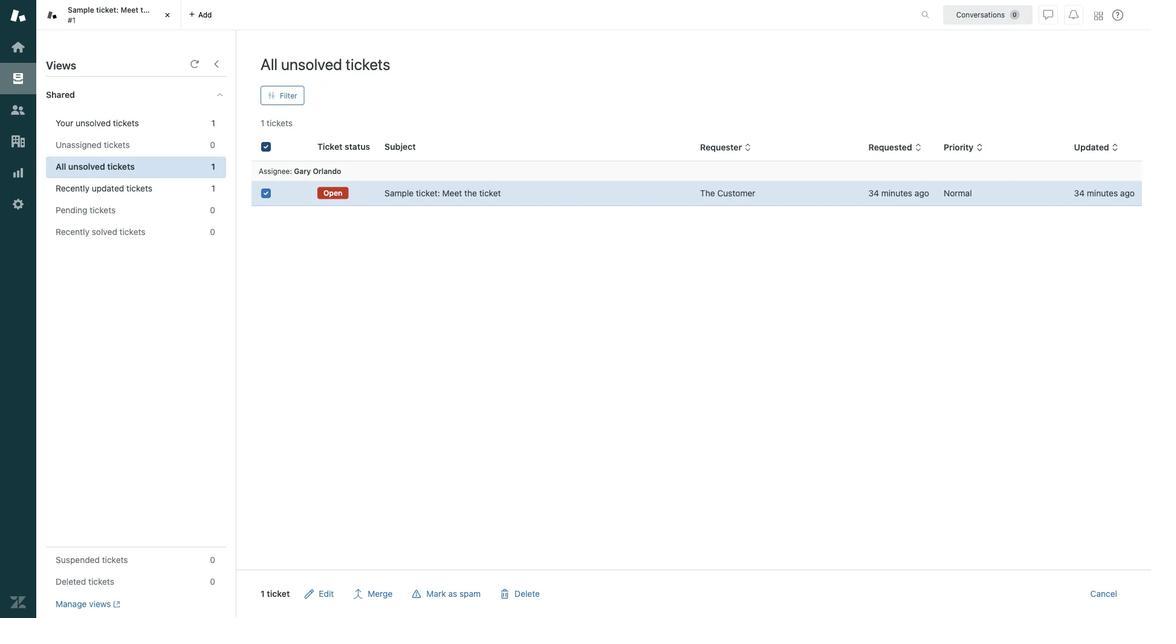 Task type: vqa. For each thing, say whether or not it's contained in the screenshot.
tab containing Sample ticket: Meet the ticket
yes



Task type: locate. For each thing, give the bounding box(es) containing it.
orlando
[[313, 167, 341, 175]]

updated
[[1075, 143, 1110, 152]]

1 horizontal spatial ticket:
[[416, 188, 440, 198]]

tickets
[[346, 55, 390, 73], [113, 118, 139, 128], [267, 118, 293, 128], [104, 140, 130, 150], [107, 162, 135, 172], [126, 184, 152, 194], [90, 205, 116, 215], [120, 227, 145, 237], [102, 556, 128, 566], [88, 577, 114, 587]]

customer
[[718, 188, 756, 198]]

2 ago from the left
[[1121, 188, 1135, 198]]

0
[[210, 140, 215, 150], [210, 205, 215, 215], [210, 227, 215, 237], [210, 556, 215, 566], [210, 577, 215, 587]]

0 horizontal spatial ticket:
[[96, 6, 119, 14]]

5 0 from the top
[[210, 577, 215, 587]]

1 ago from the left
[[915, 188, 930, 198]]

unsolved down unassigned tickets
[[68, 162, 105, 172]]

2 horizontal spatial ticket
[[479, 188, 501, 198]]

2 vertical spatial ticket
[[267, 589, 290, 599]]

all unsolved tickets down unassigned tickets
[[56, 162, 135, 172]]

the
[[140, 6, 152, 14], [465, 188, 477, 198]]

minutes down requested button
[[882, 188, 913, 198]]

4 0 from the top
[[210, 556, 215, 566]]

1 vertical spatial recently
[[56, 227, 89, 237]]

0 vertical spatial all
[[261, 55, 278, 73]]

the inside "row"
[[465, 188, 477, 198]]

delete
[[515, 589, 540, 599]]

2 0 from the top
[[210, 205, 215, 215]]

all
[[261, 55, 278, 73], [56, 162, 66, 172]]

ticket: inside "row"
[[416, 188, 440, 198]]

1 vertical spatial the
[[465, 188, 477, 198]]

0 horizontal spatial all
[[56, 162, 66, 172]]

recently solved tickets
[[56, 227, 145, 237]]

filter button
[[261, 86, 305, 105]]

2 recently from the top
[[56, 227, 89, 237]]

unsolved up filter in the top of the page
[[281, 55, 342, 73]]

views
[[46, 59, 76, 72]]

0 for deleted tickets
[[210, 577, 215, 587]]

status
[[345, 142, 370, 152]]

34 minutes ago down requested button
[[869, 188, 930, 198]]

1 horizontal spatial all unsolved tickets
[[261, 55, 390, 73]]

get started image
[[10, 39, 26, 55]]

1 horizontal spatial ago
[[1121, 188, 1135, 198]]

all unsolved tickets up filter in the top of the page
[[261, 55, 390, 73]]

1 for all unsolved tickets
[[211, 162, 215, 172]]

0 horizontal spatial meet
[[121, 6, 139, 14]]

1 horizontal spatial 34
[[1075, 188, 1085, 198]]

0 horizontal spatial ago
[[915, 188, 930, 198]]

requested
[[869, 143, 913, 152]]

0 horizontal spatial ticket
[[154, 6, 174, 14]]

0 vertical spatial ticket:
[[96, 6, 119, 14]]

tabs tab list
[[36, 0, 909, 30]]

1 horizontal spatial sample
[[385, 188, 414, 198]]

1 horizontal spatial meet
[[442, 188, 462, 198]]

all down unassigned
[[56, 162, 66, 172]]

mark
[[427, 589, 446, 599]]

filter
[[280, 91, 297, 100]]

0 horizontal spatial minutes
[[882, 188, 913, 198]]

1 horizontal spatial 34 minutes ago
[[1075, 188, 1135, 198]]

ago
[[915, 188, 930, 198], [1121, 188, 1135, 198]]

ticket
[[154, 6, 174, 14], [479, 188, 501, 198], [267, 589, 290, 599]]

mark as spam button
[[402, 582, 491, 607]]

recently
[[56, 184, 89, 194], [56, 227, 89, 237]]

1 vertical spatial ticket:
[[416, 188, 440, 198]]

sample for sample ticket: meet the ticket
[[385, 188, 414, 198]]

meet
[[121, 6, 139, 14], [442, 188, 462, 198]]

0 horizontal spatial 34
[[869, 188, 879, 198]]

the customer
[[700, 188, 756, 198]]

sample ticket: meet the ticket #1
[[68, 6, 174, 24]]

3 0 from the top
[[210, 227, 215, 237]]

sample
[[68, 6, 94, 14], [385, 188, 414, 198]]

meet for sample ticket: meet the ticket #1
[[121, 6, 139, 14]]

34 minutes ago
[[869, 188, 930, 198], [1075, 188, 1135, 198]]

manage views
[[56, 600, 111, 610]]

spam
[[460, 589, 481, 599]]

0 horizontal spatial sample
[[68, 6, 94, 14]]

unsolved
[[281, 55, 342, 73], [76, 118, 111, 128], [68, 162, 105, 172]]

1
[[211, 118, 215, 128], [261, 118, 265, 128], [211, 162, 215, 172], [211, 184, 215, 194], [261, 589, 265, 599]]

sample up #1
[[68, 6, 94, 14]]

1 ticket
[[261, 589, 290, 599]]

unassigned
[[56, 140, 102, 150]]

zendesk products image
[[1095, 12, 1103, 20]]

2 vertical spatial unsolved
[[68, 162, 105, 172]]

close image
[[161, 9, 174, 21]]

ticket inside sample ticket: meet the ticket #1
[[154, 6, 174, 14]]

34 down updated in the right top of the page
[[1075, 188, 1085, 198]]

ticket status
[[318, 142, 370, 152]]

zendesk image
[[10, 595, 26, 611]]

1 recently from the top
[[56, 184, 89, 194]]

tab
[[36, 0, 181, 30]]

meet inside the now showing 1 tickets "region"
[[442, 188, 462, 198]]

open
[[324, 189, 343, 197]]

0 vertical spatial unsolved
[[281, 55, 342, 73]]

sample inside sample ticket: meet the ticket #1
[[68, 6, 94, 14]]

assignee: gary orlando
[[259, 167, 341, 175]]

0 vertical spatial meet
[[121, 6, 139, 14]]

ticket:
[[96, 6, 119, 14], [416, 188, 440, 198]]

all unsolved tickets
[[261, 55, 390, 73], [56, 162, 135, 172]]

merge
[[368, 589, 393, 599]]

suspended tickets
[[56, 556, 128, 566]]

1 for your unsolved tickets
[[211, 118, 215, 128]]

row
[[252, 181, 1143, 206]]

priority button
[[944, 142, 984, 153]]

gary
[[294, 167, 311, 175]]

requested button
[[869, 142, 922, 153]]

shared
[[46, 90, 75, 100]]

0 vertical spatial ticket
[[154, 6, 174, 14]]

0 vertical spatial all unsolved tickets
[[261, 55, 390, 73]]

shared heading
[[36, 77, 236, 113]]

edit
[[319, 589, 334, 599]]

the inside sample ticket: meet the ticket #1
[[140, 6, 152, 14]]

unsolved up unassigned tickets
[[76, 118, 111, 128]]

as
[[448, 589, 457, 599]]

0 vertical spatial sample
[[68, 6, 94, 14]]

priority
[[944, 143, 974, 152]]

organizations image
[[10, 134, 26, 149]]

1 vertical spatial meet
[[442, 188, 462, 198]]

pending tickets
[[56, 205, 116, 215]]

views
[[89, 600, 111, 610]]

ticket: inside sample ticket: meet the ticket #1
[[96, 6, 119, 14]]

0 horizontal spatial 34 minutes ago
[[869, 188, 930, 198]]

1 vertical spatial sample
[[385, 188, 414, 198]]

recently down "pending" at the top of the page
[[56, 227, 89, 237]]

updated button
[[1075, 142, 1119, 153]]

meet inside sample ticket: meet the ticket #1
[[121, 6, 139, 14]]

pending
[[56, 205, 87, 215]]

all up the filter button
[[261, 55, 278, 73]]

1 0 from the top
[[210, 140, 215, 150]]

minutes down updated button
[[1087, 188, 1118, 198]]

0 vertical spatial recently
[[56, 184, 89, 194]]

34 minutes ago down updated button
[[1075, 188, 1135, 198]]

edit button
[[295, 582, 344, 607]]

34
[[869, 188, 879, 198], [1075, 188, 1085, 198]]

1 inside "region"
[[261, 589, 265, 599]]

1 vertical spatial ticket
[[479, 188, 501, 198]]

row containing sample ticket: meet the ticket
[[252, 181, 1143, 206]]

34 down the requested
[[869, 188, 879, 198]]

0 horizontal spatial the
[[140, 6, 152, 14]]

(opens in a new tab) image
[[111, 601, 120, 609]]

sample inside "row"
[[385, 188, 414, 198]]

0 for pending tickets
[[210, 205, 215, 215]]

ticket inside "row"
[[479, 188, 501, 198]]

1 horizontal spatial ticket
[[267, 589, 290, 599]]

meet for sample ticket: meet the ticket
[[442, 188, 462, 198]]

1 minutes from the left
[[882, 188, 913, 198]]

sample down subject
[[385, 188, 414, 198]]

0 for recently solved tickets
[[210, 227, 215, 237]]

1 vertical spatial all unsolved tickets
[[56, 162, 135, 172]]

1 horizontal spatial the
[[465, 188, 477, 198]]

shared button
[[36, 77, 204, 113]]

0 vertical spatial the
[[140, 6, 152, 14]]

minutes
[[882, 188, 913, 198], [1087, 188, 1118, 198]]

1 horizontal spatial minutes
[[1087, 188, 1118, 198]]

merge button
[[344, 582, 402, 607]]

recently up "pending" at the top of the page
[[56, 184, 89, 194]]

1 vertical spatial unsolved
[[76, 118, 111, 128]]

assignee:
[[259, 167, 292, 175]]

recently for recently solved tickets
[[56, 227, 89, 237]]



Task type: describe. For each thing, give the bounding box(es) containing it.
1 tickets
[[261, 118, 293, 128]]

your
[[56, 118, 73, 128]]

sample for sample ticket: meet the ticket #1
[[68, 6, 94, 14]]

ticket for sample ticket: meet the ticket
[[479, 188, 501, 198]]

tab containing sample ticket: meet the ticket
[[36, 0, 181, 30]]

reporting image
[[10, 165, 26, 181]]

normal
[[944, 188, 972, 198]]

zendesk support image
[[10, 8, 26, 24]]

notifications image
[[1069, 10, 1079, 20]]

delete button
[[491, 582, 550, 607]]

2 34 from the left
[[1075, 188, 1085, 198]]

subject
[[385, 142, 416, 152]]

refresh views pane image
[[190, 59, 200, 69]]

cancel
[[1091, 589, 1118, 599]]

sample ticket: meet the ticket link
[[385, 187, 501, 200]]

sample ticket: meet the ticket
[[385, 188, 501, 198]]

requester button
[[700, 142, 752, 153]]

unassigned tickets
[[56, 140, 130, 150]]

row inside the now showing 1 tickets "region"
[[252, 181, 1143, 206]]

the for sample ticket: meet the ticket #1
[[140, 6, 152, 14]]

manage views link
[[56, 599, 120, 610]]

cancel button
[[1081, 582, 1127, 607]]

0 for suspended tickets
[[210, 556, 215, 566]]

conversations button
[[944, 5, 1033, 24]]

get help image
[[1113, 10, 1124, 21]]

ticket: for sample ticket: meet the ticket #1
[[96, 6, 119, 14]]

ticket: for sample ticket: meet the ticket
[[416, 188, 440, 198]]

deleted
[[56, 577, 86, 587]]

1 34 minutes ago from the left
[[869, 188, 930, 198]]

add button
[[181, 0, 219, 30]]

conversations
[[957, 11, 1005, 19]]

mark as spam
[[427, 589, 481, 599]]

1 34 from the left
[[869, 188, 879, 198]]

button displays agent's chat status as invisible. image
[[1044, 10, 1054, 20]]

customers image
[[10, 102, 26, 118]]

ticket
[[318, 142, 343, 152]]

the for sample ticket: meet the ticket
[[465, 188, 477, 198]]

2 minutes from the left
[[1087, 188, 1118, 198]]

views image
[[10, 71, 26, 86]]

main element
[[0, 0, 36, 619]]

ticket for sample ticket: meet the ticket #1
[[154, 6, 174, 14]]

manage
[[56, 600, 87, 610]]

recently for recently updated tickets
[[56, 184, 89, 194]]

updated
[[92, 184, 124, 194]]

0 horizontal spatial all unsolved tickets
[[56, 162, 135, 172]]

suspended
[[56, 556, 100, 566]]

recently updated tickets
[[56, 184, 152, 194]]

2 34 minutes ago from the left
[[1075, 188, 1135, 198]]

1 for recently updated tickets
[[211, 184, 215, 194]]

admin image
[[10, 197, 26, 212]]

now showing 1 tickets region
[[236, 129, 1152, 619]]

your unsolved tickets
[[56, 118, 139, 128]]

0 for unassigned tickets
[[210, 140, 215, 150]]

collapse views pane image
[[212, 59, 221, 69]]

deleted tickets
[[56, 577, 114, 587]]

1 vertical spatial all
[[56, 162, 66, 172]]

#1
[[68, 16, 76, 24]]

1 horizontal spatial all
[[261, 55, 278, 73]]

solved
[[92, 227, 117, 237]]

requester
[[700, 143, 742, 152]]

the
[[700, 188, 715, 198]]

add
[[198, 11, 212, 19]]



